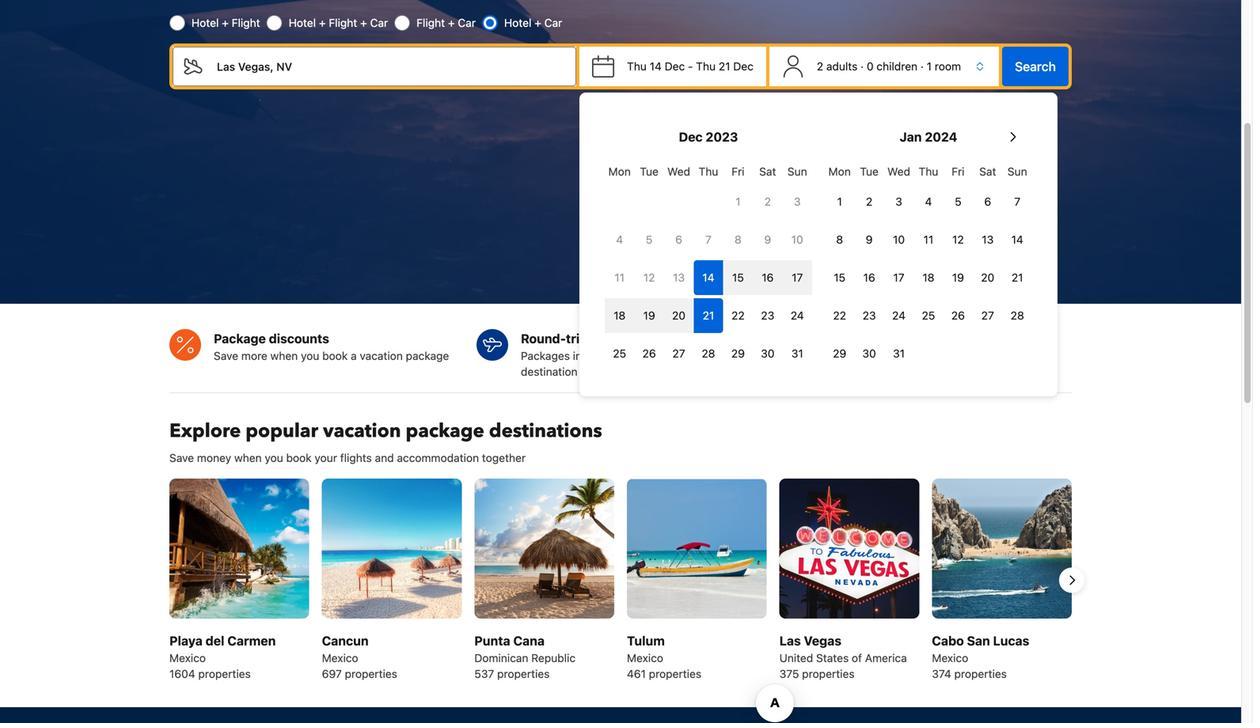 Task type: vqa. For each thing, say whether or not it's contained in the screenshot.
the rightmost 23
yes



Task type: locate. For each thing, give the bounding box(es) containing it.
31 for 31 jan 2024 checkbox
[[893, 347, 905, 360]]

2 fri from the left
[[952, 165, 965, 178]]

0 horizontal spatial 5
[[646, 233, 653, 246]]

0 vertical spatial save
[[214, 350, 238, 363]]

9 right 8 dec 2023 option
[[764, 233, 771, 246]]

23 inside option
[[863, 309, 876, 322]]

0 horizontal spatial 11
[[615, 271, 625, 284]]

mon
[[609, 165, 631, 178], [829, 165, 851, 178]]

1 30 from the left
[[761, 347, 775, 360]]

25 for 25 option
[[922, 309, 935, 322]]

2023
[[706, 129, 738, 145]]

25 right include
[[613, 347, 626, 360]]

0 horizontal spatial 17
[[792, 271, 803, 284]]

tue
[[640, 165, 659, 178], [860, 165, 879, 178]]

0 horizontal spatial 28
[[702, 347, 715, 360]]

and right to
[[661, 350, 680, 363]]

15 inside cell
[[732, 271, 744, 284]]

17 cell
[[783, 257, 812, 295]]

0 horizontal spatial save
[[169, 452, 194, 465]]

2 horizontal spatial hotel
[[504, 16, 532, 29]]

13 inside option
[[982, 233, 994, 246]]

trip
[[566, 331, 588, 347]]

28 for 28 dec 2023 checkbox at the right of the page
[[702, 347, 715, 360]]

your for included
[[710, 350, 732, 363]]

1 horizontal spatial 26
[[952, 309, 965, 322]]

playa del carmen mexico 1604 properties
[[169, 634, 276, 681]]

2 · from the left
[[921, 60, 924, 73]]

fri up '1' checkbox
[[732, 165, 745, 178]]

book left a
[[322, 350, 348, 363]]

1 horizontal spatial sun
[[1008, 165, 1028, 178]]

1 23 from the left
[[761, 309, 775, 322]]

3 right "2 dec 2023" option
[[794, 195, 801, 208]]

20 for 20 dec 2023 option
[[672, 309, 686, 322]]

1 hotel from the left
[[192, 16, 219, 29]]

7 Dec 2023 checkbox
[[694, 223, 724, 257]]

1 horizontal spatial car
[[458, 16, 476, 29]]

16
[[762, 271, 774, 284], [864, 271, 876, 284]]

1 horizontal spatial 12
[[953, 233, 964, 246]]

1 inside "1" checkbox
[[837, 195, 842, 208]]

17
[[792, 271, 803, 284], [894, 271, 905, 284]]

18 Jan 2024 checkbox
[[914, 261, 944, 295]]

1 wed from the left
[[668, 165, 691, 178]]

11 inside checkbox
[[924, 233, 934, 246]]

1 9 from the left
[[764, 233, 771, 246]]

9
[[764, 233, 771, 246], [866, 233, 873, 246]]

you down discounts
[[301, 350, 319, 363]]

1 mexico from the left
[[169, 652, 206, 665]]

31 right 30 dec 2023 option
[[792, 347, 804, 360]]

12 right 11 option
[[644, 271, 655, 284]]

mon up "1" checkbox
[[829, 165, 851, 178]]

0 horizontal spatial 9
[[764, 233, 771, 246]]

grid
[[605, 156, 812, 371], [825, 156, 1033, 371]]

31 left –
[[893, 347, 905, 360]]

cana
[[514, 634, 545, 649]]

0 horizontal spatial 31
[[792, 347, 804, 360]]

1 horizontal spatial 14
[[703, 271, 715, 284]]

1 inside '1' checkbox
[[736, 195, 741, 208]]

4 + from the left
[[448, 16, 455, 29]]

19 inside option
[[952, 271, 964, 284]]

1 left room
[[927, 60, 932, 73]]

23 right 22 'option'
[[863, 309, 876, 322]]

1 horizontal spatial included
[[874, 350, 918, 363]]

29 for 29 option
[[833, 347, 847, 360]]

14 Dec 2023 checkbox
[[694, 261, 724, 295]]

0 horizontal spatial fri
[[732, 165, 745, 178]]

–
[[921, 350, 927, 363]]

3 flight from the left
[[417, 16, 445, 29]]

explore
[[169, 419, 241, 445]]

properties down san
[[955, 668, 1007, 681]]

1 grid from the left
[[605, 156, 812, 371]]

1 vertical spatial package
[[406, 419, 484, 445]]

when right money
[[234, 452, 262, 465]]

12 right 11 jan 2024 checkbox
[[953, 233, 964, 246]]

31 Dec 2023 checkbox
[[783, 337, 812, 371]]

room
[[935, 60, 961, 73]]

1 horizontal spatial grid
[[825, 156, 1033, 371]]

15 left 16 option
[[834, 271, 846, 284]]

10 right 9 option
[[893, 233, 905, 246]]

19 inside checkbox
[[643, 309, 655, 322]]

mon up 4 checkbox
[[609, 165, 631, 178]]

18 right 17 jan 2024 "option"
[[923, 271, 935, 284]]

2 15 from the left
[[834, 271, 846, 284]]

3 for dec 2023
[[794, 195, 801, 208]]

what right is
[[1012, 350, 1037, 363]]

1 horizontal spatial 28
[[1011, 309, 1025, 322]]

8 left '9' checkbox
[[735, 233, 742, 246]]

2 10 from the left
[[893, 233, 905, 246]]

your
[[710, 350, 732, 363], [315, 452, 337, 465]]

1 tue from the left
[[640, 165, 659, 178]]

5 right 4 jan 2024 "checkbox"
[[955, 195, 962, 208]]

jan 2024
[[900, 129, 958, 145]]

26
[[952, 309, 965, 322], [643, 347, 656, 360]]

2 17 from the left
[[894, 271, 905, 284]]

12
[[953, 233, 964, 246], [644, 271, 655, 284]]

destination
[[521, 366, 578, 379]]

15 Dec 2023 checkbox
[[724, 261, 753, 295]]

25 for 25 dec 2023 checkbox
[[613, 347, 626, 360]]

0 horizontal spatial 15
[[732, 271, 744, 284]]

26 right 25 dec 2023 checkbox
[[643, 347, 656, 360]]

2 flight from the left
[[329, 16, 357, 29]]

30 left 31 jan 2024 checkbox
[[863, 347, 876, 360]]

16 Dec 2023 checkbox
[[753, 261, 783, 295]]

6 Jan 2024 checkbox
[[973, 185, 1003, 219]]

24 left 25 option
[[892, 309, 906, 322]]

hotel for hotel + flight + car
[[289, 16, 316, 29]]

7
[[1015, 195, 1021, 208], [706, 233, 712, 246]]

21 right 20 dec 2023 option
[[703, 309, 714, 322]]

13 inside option
[[673, 271, 685, 284]]

6 inside option
[[985, 195, 992, 208]]

4 inside checkbox
[[616, 233, 623, 246]]

2 horizontal spatial flight
[[417, 16, 445, 29]]

2 horizontal spatial 2
[[866, 195, 873, 208]]

1 vertical spatial 6
[[676, 233, 683, 246]]

8 Dec 2023 checkbox
[[724, 223, 753, 257]]

0 horizontal spatial 16
[[762, 271, 774, 284]]

23 Dec 2023 checkbox
[[753, 299, 783, 333]]

mon for dec
[[609, 165, 631, 178]]

del
[[206, 634, 224, 649]]

4 left 5 dec 2023 option
[[616, 233, 623, 246]]

12 Jan 2024 checkbox
[[944, 223, 973, 257]]

7 for 7 checkbox at the right top
[[706, 233, 712, 246]]

1 horizontal spatial 27
[[982, 309, 994, 322]]

19 right 18 jan 2024 option
[[952, 271, 964, 284]]

included left –
[[874, 350, 918, 363]]

your inside explore popular vacation package destinations save money when you book your flights and accommodation together
[[315, 452, 337, 465]]

20 inside "option"
[[981, 271, 995, 284]]

and left accommodation
[[375, 452, 394, 465]]

1 vertical spatial your
[[315, 452, 337, 465]]

19 Dec 2023 checkbox
[[635, 299, 664, 333]]

1 vertical spatial 27
[[673, 347, 685, 360]]

29 left 30 dec 2023 option
[[732, 347, 745, 360]]

10 inside 10 option
[[792, 233, 804, 246]]

20 right 19 checkbox
[[672, 309, 686, 322]]

4 for 4 checkbox
[[616, 233, 623, 246]]

car for hotel + car
[[545, 16, 562, 29]]

2 horizontal spatial 21
[[1012, 271, 1024, 284]]

13
[[982, 233, 994, 246], [673, 271, 685, 284]]

0 vertical spatial book
[[322, 350, 348, 363]]

28 inside option
[[1011, 309, 1025, 322]]

package up accommodation
[[406, 419, 484, 445]]

24 Dec 2023 checkbox
[[783, 299, 812, 333]]

7 right 6 dec 2023 checkbox
[[706, 233, 712, 246]]

374
[[932, 668, 952, 681]]

taxes
[[844, 350, 871, 363]]

6
[[985, 195, 992, 208], [676, 233, 683, 246]]

0 vertical spatial 7
[[1015, 195, 1021, 208]]

1 car from the left
[[370, 16, 388, 29]]

17 for 17 dec 2023 option
[[792, 271, 803, 284]]

1 17 from the left
[[792, 271, 803, 284]]

+
[[222, 16, 229, 29], [319, 16, 326, 29], [360, 16, 367, 29], [448, 16, 455, 29], [535, 16, 542, 29]]

16 cell
[[753, 257, 783, 295]]

vacation right a
[[360, 350, 403, 363]]

flight for hotel + flight + car
[[329, 16, 357, 29]]

book down popular
[[286, 452, 312, 465]]

0 horizontal spatial tue
[[640, 165, 659, 178]]

properties inside tulum mexico 461 properties
[[649, 668, 702, 681]]

you left see
[[958, 350, 976, 363]]

1 horizontal spatial 6
[[985, 195, 992, 208]]

1 horizontal spatial 15
[[834, 271, 846, 284]]

2
[[817, 60, 824, 73], [765, 195, 771, 208], [866, 195, 873, 208]]

1 horizontal spatial 30
[[863, 347, 876, 360]]

0 horizontal spatial grid
[[605, 156, 812, 371]]

11 for 11 jan 2024 checkbox
[[924, 233, 934, 246]]

properties down dominican
[[497, 668, 550, 681]]

1 horizontal spatial 11
[[924, 233, 934, 246]]

properties down del
[[198, 668, 251, 681]]

14 Jan 2024 checkbox
[[1003, 223, 1033, 257]]

2 horizontal spatial car
[[545, 16, 562, 29]]

18
[[923, 271, 935, 284], [614, 309, 626, 322]]

1 horizontal spatial hotel
[[289, 16, 316, 29]]

1 horizontal spatial 20
[[981, 271, 995, 284]]

0 horizontal spatial when
[[234, 452, 262, 465]]

21 Dec 2023 checkbox
[[694, 299, 724, 333]]

27 inside checkbox
[[982, 309, 994, 322]]

26 inside checkbox
[[643, 347, 656, 360]]

24
[[791, 309, 804, 322], [892, 309, 906, 322]]

13 right 12 checkbox
[[673, 271, 685, 284]]

23 inside option
[[761, 309, 775, 322]]

explore popular vacation package destinations region
[[157, 479, 1085, 682]]

22 right 21 option
[[732, 309, 745, 322]]

tue up the 2 option on the right of page
[[860, 165, 879, 178]]

4 mexico from the left
[[932, 652, 969, 665]]

16 for 16 option
[[864, 271, 876, 284]]

18 inside checkbox
[[614, 309, 626, 322]]

11 inside option
[[615, 271, 625, 284]]

30
[[761, 347, 775, 360], [863, 347, 876, 360]]

2 horizontal spatial 14
[[1012, 233, 1024, 246]]

18 left 19 checkbox
[[614, 309, 626, 322]]

destinations
[[489, 419, 602, 445]]

1 16 from the left
[[762, 271, 774, 284]]

9 for 9 option
[[866, 233, 873, 246]]

6 right 5 jan 2024 option
[[985, 195, 992, 208]]

· right children
[[921, 60, 924, 73]]

fri for 2023
[[732, 165, 745, 178]]

30 inside checkbox
[[863, 347, 876, 360]]

sun for 2024
[[1008, 165, 1028, 178]]

1 horizontal spatial 3
[[896, 195, 903, 208]]

18 for 18 jan 2024 option
[[923, 271, 935, 284]]

24 right 23 option
[[791, 309, 804, 322]]

9 inside checkbox
[[764, 233, 771, 246]]

mexico
[[169, 652, 206, 665], [322, 652, 358, 665], [627, 652, 664, 665], [932, 652, 969, 665]]

25 inside checkbox
[[613, 347, 626, 360]]

18 cell
[[605, 295, 635, 333]]

1 24 from the left
[[791, 309, 804, 322]]

29 for 29 dec 2023 option
[[732, 347, 745, 360]]

book inside explore popular vacation package destinations save money when you book your flights and accommodation together
[[286, 452, 312, 465]]

save left money
[[169, 452, 194, 465]]

2 24 from the left
[[892, 309, 906, 322]]

sat
[[760, 165, 776, 178], [980, 165, 997, 178]]

19 for 19 option
[[952, 271, 964, 284]]

11 Dec 2023 checkbox
[[605, 261, 635, 295]]

1 + from the left
[[222, 16, 229, 29]]

tue up 5 dec 2023 option
[[640, 165, 659, 178]]

0 vertical spatial flights
[[591, 331, 630, 347]]

3 hotel from the left
[[504, 16, 532, 29]]

sat up "2 dec 2023" option
[[760, 165, 776, 178]]

28 Jan 2024 checkbox
[[1003, 299, 1033, 333]]

0 vertical spatial 21
[[719, 60, 730, 73]]

search button
[[1003, 47, 1069, 86]]

29 up pay
[[833, 347, 847, 360]]

save
[[214, 350, 238, 363], [169, 452, 194, 465]]

28 inside checkbox
[[702, 347, 715, 360]]

2 wed from the left
[[888, 165, 911, 178]]

fri up 5 jan 2024 option
[[952, 165, 965, 178]]

0 horizontal spatial hotel
[[192, 16, 219, 29]]

7 inside 7 checkbox
[[706, 233, 712, 246]]

13 right the 12 jan 2024 checkbox
[[982, 233, 994, 246]]

package discounts save more when you book a vacation package
[[214, 331, 449, 363]]

0 horizontal spatial 18
[[614, 309, 626, 322]]

1 vertical spatial 21
[[1012, 271, 1024, 284]]

2 8 from the left
[[836, 233, 843, 246]]

21
[[719, 60, 730, 73], [1012, 271, 1024, 284], [703, 309, 714, 322]]

wed for jan 2024
[[888, 165, 911, 178]]

30 inside option
[[761, 347, 775, 360]]

mexico inside cancun mexico 697 properties
[[322, 652, 358, 665]]

properties inside cancun mexico 697 properties
[[345, 668, 397, 681]]

2 16 from the left
[[864, 271, 876, 284]]

1 horizontal spatial 8
[[836, 233, 843, 246]]

1 15 from the left
[[732, 271, 744, 284]]

1 22 from the left
[[732, 309, 745, 322]]

1 horizontal spatial and
[[661, 350, 680, 363]]

0 horizontal spatial 14
[[650, 60, 662, 73]]

2 car from the left
[[458, 16, 476, 29]]

2 29 from the left
[[833, 347, 847, 360]]

21 for 21 option
[[703, 309, 714, 322]]

1 vertical spatial 19
[[643, 309, 655, 322]]

0 horizontal spatial book
[[286, 452, 312, 465]]

2 grid from the left
[[825, 156, 1033, 371]]

25 inside option
[[922, 309, 935, 322]]

vegas
[[804, 634, 842, 649]]

hotel for hotel + car
[[504, 16, 532, 29]]

wed up 3 jan 2024 option
[[888, 165, 911, 178]]

0 horizontal spatial 29
[[732, 347, 745, 360]]

1 horizontal spatial 22
[[833, 309, 847, 322]]

0 vertical spatial 26
[[952, 309, 965, 322]]

1 for jan 2024
[[837, 195, 842, 208]]

0 horizontal spatial 1
[[736, 195, 741, 208]]

19
[[952, 271, 964, 284], [643, 309, 655, 322]]

2 30 from the left
[[863, 347, 876, 360]]

22 inside 'option'
[[833, 309, 847, 322]]

10 inside 10 jan 2024 checkbox
[[893, 233, 905, 246]]

what right –
[[930, 350, 955, 363]]

2 what from the left
[[1012, 350, 1037, 363]]

thu
[[627, 60, 647, 73], [696, 60, 716, 73], [699, 165, 719, 178], [919, 165, 939, 178]]

2 tue from the left
[[860, 165, 879, 178]]

2 properties from the left
[[345, 668, 397, 681]]

10 right '9' checkbox
[[792, 233, 804, 246]]

14 right 13 jan 2024 option
[[1012, 233, 1024, 246]]

1 mon from the left
[[609, 165, 631, 178]]

1 horizontal spatial 5
[[955, 195, 962, 208]]

30 right 29 dec 2023 option
[[761, 347, 775, 360]]

1 horizontal spatial 24
[[892, 309, 906, 322]]

from
[[683, 350, 707, 363]]

1 31 from the left
[[792, 347, 804, 360]]

24 inside "option"
[[892, 309, 906, 322]]

22 inside "checkbox"
[[732, 309, 745, 322]]

22 left 23 option
[[833, 309, 847, 322]]

save inside explore popular vacation package destinations save money when you book your flights and accommodation together
[[169, 452, 194, 465]]

package
[[406, 350, 449, 363], [406, 419, 484, 445]]

tulum
[[627, 634, 665, 649]]

dec right -
[[733, 60, 754, 73]]

8
[[735, 233, 742, 246], [836, 233, 843, 246]]

28 Dec 2023 checkbox
[[694, 337, 724, 371]]

0 horizontal spatial 4
[[616, 233, 623, 246]]

26 Jan 2024 checkbox
[[944, 299, 973, 333]]

1 10 from the left
[[792, 233, 804, 246]]

sun
[[788, 165, 807, 178], [1008, 165, 1028, 178]]

when
[[271, 350, 298, 363], [234, 452, 262, 465]]

1 flight from the left
[[232, 16, 260, 29]]

0 vertical spatial 4
[[925, 195, 932, 208]]

23 Jan 2024 checkbox
[[855, 299, 884, 333]]

19 left 20 dec 2023 option
[[643, 309, 655, 322]]

Where to? field
[[204, 47, 577, 86]]

1 properties from the left
[[198, 668, 251, 681]]

1 vertical spatial 4
[[616, 233, 623, 246]]

packages
[[521, 350, 570, 363]]

0 horizontal spatial your
[[315, 452, 337, 465]]

14
[[650, 60, 662, 73], [1012, 233, 1024, 246], [703, 271, 715, 284]]

3 right the 2 option on the right of page
[[896, 195, 903, 208]]

2 sun from the left
[[1008, 165, 1028, 178]]

2 22 from the left
[[833, 309, 847, 322]]

23 right 22 "checkbox" at top right
[[761, 309, 775, 322]]

28
[[1011, 309, 1025, 322], [702, 347, 715, 360]]

package inside package discounts save more when you book a vacation package
[[406, 350, 449, 363]]

1 vertical spatial 5
[[646, 233, 653, 246]]

book
[[322, 350, 348, 363], [286, 452, 312, 465]]

1 horizontal spatial book
[[322, 350, 348, 363]]

0 vertical spatial 12
[[953, 233, 964, 246]]

1 left the 2 option on the right of page
[[837, 195, 842, 208]]

wed down dec 2023
[[668, 165, 691, 178]]

14 inside option
[[703, 271, 715, 284]]

21 right -
[[719, 60, 730, 73]]

you inside explore popular vacation package destinations save money when you book your flights and accommodation together
[[265, 452, 283, 465]]

1 horizontal spatial save
[[214, 350, 238, 363]]

thu left -
[[627, 60, 647, 73]]

2 31 from the left
[[893, 347, 905, 360]]

28 left 29 dec 2023 option
[[702, 347, 715, 360]]

mexico down tulum
[[627, 652, 664, 665]]

1 8 from the left
[[735, 233, 742, 246]]

save down "package"
[[214, 350, 238, 363]]

25 right 24 "option"
[[922, 309, 935, 322]]

you
[[301, 350, 319, 363], [958, 350, 976, 363], [1040, 350, 1058, 363], [265, 452, 283, 465]]

5 Jan 2024 checkbox
[[944, 185, 973, 219]]

6 Dec 2023 checkbox
[[664, 223, 694, 257]]

1 horizontal spatial 7
[[1015, 195, 1021, 208]]

flight for hotel + flight
[[232, 16, 260, 29]]

18 Dec 2023 checkbox
[[605, 299, 635, 333]]

20 right 19 option
[[981, 271, 995, 284]]

4 Dec 2023 checkbox
[[605, 223, 635, 257]]

1 vertical spatial 25
[[613, 347, 626, 360]]

1 horizontal spatial mon
[[829, 165, 851, 178]]

1 horizontal spatial ·
[[921, 60, 924, 73]]

republic
[[531, 652, 576, 665]]

1 horizontal spatial 25
[[922, 309, 935, 322]]

5 for 5 jan 2024 option
[[955, 195, 962, 208]]

vacation
[[360, 350, 403, 363], [323, 419, 401, 445]]

tue for dec
[[640, 165, 659, 178]]

5 + from the left
[[535, 16, 542, 29]]

1 sun from the left
[[788, 165, 807, 178]]

flights
[[591, 331, 630, 347], [613, 350, 645, 363], [340, 452, 372, 465]]

package right a
[[406, 350, 449, 363]]

united
[[780, 652, 813, 665]]

3
[[794, 195, 801, 208], [896, 195, 903, 208]]

0 horizontal spatial 12
[[644, 271, 655, 284]]

375
[[780, 668, 799, 681]]

cabo san lucas mexico 374 properties
[[932, 634, 1030, 681]]

11 left 12 checkbox
[[615, 271, 625, 284]]

7 for 7 option
[[1015, 195, 1021, 208]]

6 inside checkbox
[[676, 233, 683, 246]]

you down popular
[[265, 452, 283, 465]]

2 right "1" checkbox
[[866, 195, 873, 208]]

next image
[[1063, 571, 1082, 590]]

money
[[197, 452, 231, 465]]

2 package from the top
[[406, 419, 484, 445]]

20 inside option
[[672, 309, 686, 322]]

4
[[925, 195, 932, 208], [616, 233, 623, 246]]

2 9 from the left
[[866, 233, 873, 246]]

properties down states
[[802, 668, 855, 681]]

2 mexico from the left
[[322, 652, 358, 665]]

hotel for hotel + flight
[[192, 16, 219, 29]]

1 vertical spatial 11
[[615, 271, 625, 284]]

1 package from the top
[[406, 350, 449, 363]]

2 + from the left
[[319, 16, 326, 29]]

27 inside option
[[673, 347, 685, 360]]

0 horizontal spatial 26
[[643, 347, 656, 360]]

8 left 9 option
[[836, 233, 843, 246]]

1 horizontal spatial 31
[[893, 347, 905, 360]]

2 vertical spatial 21
[[703, 309, 714, 322]]

17 right 16 option
[[894, 271, 905, 284]]

4 properties from the left
[[649, 668, 702, 681]]

children
[[877, 60, 918, 73]]

15
[[732, 271, 744, 284], [834, 271, 846, 284]]

13 for 13 jan 2024 option
[[982, 233, 994, 246]]

0 vertical spatial 28
[[1011, 309, 1025, 322]]

1 vertical spatial 20
[[672, 309, 686, 322]]

properties
[[198, 668, 251, 681], [345, 668, 397, 681], [497, 668, 550, 681], [649, 668, 702, 681], [802, 668, 855, 681], [955, 668, 1007, 681]]

3 properties from the left
[[497, 668, 550, 681]]

fri
[[732, 165, 745, 178], [952, 165, 965, 178]]

5
[[955, 195, 962, 208], [646, 233, 653, 246]]

1 horizontal spatial 16
[[864, 271, 876, 284]]

cancun
[[322, 634, 369, 649]]

16 inside cell
[[762, 271, 774, 284]]

10
[[792, 233, 804, 246], [893, 233, 905, 246]]

1 vertical spatial 18
[[614, 309, 626, 322]]

sun for 2023
[[788, 165, 807, 178]]

0 horizontal spatial 10
[[792, 233, 804, 246]]

2 adults · 0 children · 1 room
[[817, 60, 961, 73]]

pay
[[828, 366, 847, 379]]

sun up 7 option
[[1008, 165, 1028, 178]]

0 horizontal spatial flight
[[232, 16, 260, 29]]

3 car from the left
[[545, 16, 562, 29]]

7 inside 7 option
[[1015, 195, 1021, 208]]

0 vertical spatial 18
[[923, 271, 935, 284]]

2 23 from the left
[[863, 309, 876, 322]]

2 vertical spatial 14
[[703, 271, 715, 284]]

9 Jan 2024 checkbox
[[855, 223, 884, 257]]

save inside package discounts save more when you book a vacation package
[[214, 350, 238, 363]]

28 right 27 jan 2024 checkbox
[[1011, 309, 1025, 322]]

5 right 4 checkbox
[[646, 233, 653, 246]]

1 fri from the left
[[732, 165, 745, 178]]

mon for jan
[[829, 165, 851, 178]]

1 3 from the left
[[794, 195, 801, 208]]

17 inside "option"
[[894, 271, 905, 284]]

3 inside checkbox
[[794, 195, 801, 208]]

6 properties from the left
[[955, 668, 1007, 681]]

when inside explore popular vacation package destinations save money when you book your flights and accommodation together
[[234, 452, 262, 465]]

1 horizontal spatial 4
[[925, 195, 932, 208]]

1 29 from the left
[[732, 347, 745, 360]]

26 inside checkbox
[[952, 309, 965, 322]]

included inside round-trip flights included packages include flights to and from your destination
[[633, 331, 686, 347]]

4 left 5 jan 2024 option
[[925, 195, 932, 208]]

2 Dec 2023 checkbox
[[753, 185, 783, 219]]

0 horizontal spatial mon
[[609, 165, 631, 178]]

31 for 31 dec 2023 checkbox
[[792, 347, 804, 360]]

0 horizontal spatial 19
[[643, 309, 655, 322]]

15 right 14 option
[[732, 271, 744, 284]]

1 sat from the left
[[760, 165, 776, 178]]

23
[[761, 309, 775, 322], [863, 309, 876, 322]]

9 left 10 jan 2024 checkbox at top
[[866, 233, 873, 246]]

mexico inside playa del carmen mexico 1604 properties
[[169, 652, 206, 665]]

18 inside option
[[923, 271, 935, 284]]

sat up 6 jan 2024 option
[[980, 165, 997, 178]]

22
[[732, 309, 745, 322], [833, 309, 847, 322]]

and
[[661, 350, 680, 363], [375, 452, 394, 465]]

29 Dec 2023 checkbox
[[724, 337, 753, 371]]

16 left 17 jan 2024 "option"
[[864, 271, 876, 284]]

26 left 27 jan 2024 checkbox
[[952, 309, 965, 322]]

2 hotel from the left
[[289, 16, 316, 29]]

included inside all taxes included – what you see is what you pay
[[874, 350, 918, 363]]

17 right "16" option
[[792, 271, 803, 284]]

0 vertical spatial vacation
[[360, 350, 403, 363]]

popular
[[246, 419, 318, 445]]

included up to
[[633, 331, 686, 347]]

package inside explore popular vacation package destinations save money when you book your flights and accommodation together
[[406, 419, 484, 445]]

hotel + car
[[504, 16, 562, 29]]

17 inside option
[[792, 271, 803, 284]]

14 inside checkbox
[[1012, 233, 1024, 246]]

6 for 6 dec 2023 checkbox
[[676, 233, 683, 246]]

4 inside "checkbox"
[[925, 195, 932, 208]]

25 Jan 2024 checkbox
[[914, 299, 944, 333]]

america
[[865, 652, 907, 665]]

1 vertical spatial included
[[874, 350, 918, 363]]

24 inside checkbox
[[791, 309, 804, 322]]

2 3 from the left
[[896, 195, 903, 208]]

21 inside cell
[[703, 309, 714, 322]]

· left 0
[[861, 60, 864, 73]]

27 right to
[[673, 347, 685, 360]]

round-
[[521, 331, 566, 347]]

2 mon from the left
[[829, 165, 851, 178]]

grid for 2023
[[605, 156, 812, 371]]

0 horizontal spatial 8
[[735, 233, 742, 246]]

las
[[780, 634, 801, 649]]

car
[[370, 16, 388, 29], [458, 16, 476, 29], [545, 16, 562, 29]]

dec
[[665, 60, 685, 73], [733, 60, 754, 73], [679, 129, 703, 145]]

12 for the 12 jan 2024 checkbox
[[953, 233, 964, 246]]

0 horizontal spatial 7
[[706, 233, 712, 246]]

dec left -
[[665, 60, 685, 73]]

26 Dec 2023 checkbox
[[635, 337, 664, 371]]

23 for 23 option
[[761, 309, 775, 322]]

3 mexico from the left
[[627, 652, 664, 665]]

3 for jan 2024
[[896, 195, 903, 208]]

3 inside option
[[896, 195, 903, 208]]

search
[[1015, 59, 1056, 74]]

0 horizontal spatial included
[[633, 331, 686, 347]]

0 vertical spatial when
[[271, 350, 298, 363]]

2 sat from the left
[[980, 165, 997, 178]]

21 right 20 "option"
[[1012, 271, 1024, 284]]

1 vertical spatial 26
[[643, 347, 656, 360]]

0 vertical spatial 19
[[952, 271, 964, 284]]

12 Dec 2023 checkbox
[[635, 261, 664, 295]]

11 right 10 jan 2024 checkbox at top
[[924, 233, 934, 246]]

your inside round-trip flights included packages include flights to and from your destination
[[710, 350, 732, 363]]

9 inside option
[[866, 233, 873, 246]]

16 right 15 dec 2023 option
[[762, 271, 774, 284]]

1 horizontal spatial when
[[271, 350, 298, 363]]

1 vertical spatial vacation
[[323, 419, 401, 445]]

0 horizontal spatial 22
[[732, 309, 745, 322]]

5 properties from the left
[[802, 668, 855, 681]]



Task type: describe. For each thing, give the bounding box(es) containing it.
and inside round-trip flights included packages include flights to and from your destination
[[661, 350, 680, 363]]

your for package
[[315, 452, 337, 465]]

tulum mexico 461 properties
[[627, 634, 702, 681]]

15 for 15 dec 2023 option
[[732, 271, 744, 284]]

11 for 11 option
[[615, 271, 625, 284]]

flights inside explore popular vacation package destinations save money when you book your flights and accommodation together
[[340, 452, 372, 465]]

22 Dec 2023 checkbox
[[724, 299, 753, 333]]

discounts
[[269, 331, 329, 347]]

1 horizontal spatial 21
[[719, 60, 730, 73]]

all taxes included – what you see is what you pay
[[828, 350, 1058, 379]]

10 for 10 option
[[792, 233, 804, 246]]

26 for "26" checkbox at right
[[643, 347, 656, 360]]

wed for dec 2023
[[668, 165, 691, 178]]

3 Dec 2023 checkbox
[[783, 185, 812, 219]]

8 Jan 2024 checkbox
[[825, 223, 855, 257]]

27 Jan 2024 checkbox
[[973, 299, 1003, 333]]

15 for the 15 option
[[834, 271, 846, 284]]

a
[[351, 350, 357, 363]]

1604
[[169, 668, 195, 681]]

round-trip flights included packages include flights to and from your destination
[[521, 331, 732, 379]]

package
[[214, 331, 266, 347]]

dec left 2023 on the top right of page
[[679, 129, 703, 145]]

1 · from the left
[[861, 60, 864, 73]]

properties inside punta cana dominican republic 537 properties
[[497, 668, 550, 681]]

11 Jan 2024 checkbox
[[914, 223, 944, 257]]

14 cell
[[694, 257, 724, 295]]

cancun mexico 697 properties
[[322, 634, 397, 681]]

tue for jan
[[860, 165, 879, 178]]

+ for flight + car
[[448, 16, 455, 29]]

2 horizontal spatial 1
[[927, 60, 932, 73]]

thu 14 dec - thu 21 dec
[[627, 60, 754, 73]]

1 for dec 2023
[[736, 195, 741, 208]]

all
[[828, 350, 841, 363]]

16 Jan 2024 checkbox
[[855, 261, 884, 295]]

adults
[[827, 60, 858, 73]]

22 for 22 "checkbox" at top right
[[732, 309, 745, 322]]

you inside package discounts save more when you book a vacation package
[[301, 350, 319, 363]]

24 for 24 checkbox on the top of page
[[791, 309, 804, 322]]

dominican
[[475, 652, 528, 665]]

thu down dec 2023
[[699, 165, 719, 178]]

14 for 14 checkbox
[[1012, 233, 1024, 246]]

see
[[979, 350, 998, 363]]

29 Jan 2024 checkbox
[[825, 337, 855, 371]]

4 for 4 jan 2024 "checkbox"
[[925, 195, 932, 208]]

1 Dec 2023 checkbox
[[724, 185, 753, 219]]

sat for 2023
[[760, 165, 776, 178]]

22 for 22 'option'
[[833, 309, 847, 322]]

6 for 6 jan 2024 option
[[985, 195, 992, 208]]

5 Dec 2023 checkbox
[[635, 223, 664, 257]]

car for flight + car
[[458, 16, 476, 29]]

properties inside cabo san lucas mexico 374 properties
[[955, 668, 1007, 681]]

23 for 23 option
[[863, 309, 876, 322]]

9 Dec 2023 checkbox
[[753, 223, 783, 257]]

30 Jan 2024 checkbox
[[855, 337, 884, 371]]

2024
[[925, 129, 958, 145]]

28 for the 28 jan 2024 option
[[1011, 309, 1025, 322]]

vacation inside explore popular vacation package destinations save money when you book your flights and accommodation together
[[323, 419, 401, 445]]

8 for 8 dec 2023 option
[[735, 233, 742, 246]]

26 for 26 jan 2024 checkbox
[[952, 309, 965, 322]]

more
[[241, 350, 268, 363]]

punta
[[475, 634, 510, 649]]

lucas
[[993, 634, 1030, 649]]

5 for 5 dec 2023 option
[[646, 233, 653, 246]]

of
[[852, 652, 862, 665]]

explore popular vacation package destinations save money when you book your flights and accommodation together
[[169, 419, 602, 465]]

20 Dec 2023 checkbox
[[664, 299, 694, 333]]

30 for 30 dec 2023 option
[[761, 347, 775, 360]]

san
[[967, 634, 990, 649]]

15 Jan 2024 checkbox
[[825, 261, 855, 295]]

19 Jan 2024 checkbox
[[944, 261, 973, 295]]

hotel + flight + car
[[289, 16, 388, 29]]

8 for 8 option
[[836, 233, 843, 246]]

0
[[867, 60, 874, 73]]

2 for dec 2023
[[765, 195, 771, 208]]

14 for 14 option
[[703, 271, 715, 284]]

697
[[322, 668, 342, 681]]

27 for 27 jan 2024 checkbox
[[982, 309, 994, 322]]

1 horizontal spatial 2
[[817, 60, 824, 73]]

16 for "16" option
[[762, 271, 774, 284]]

playa
[[169, 634, 203, 649]]

17 Jan 2024 checkbox
[[884, 261, 914, 295]]

2 for jan 2024
[[866, 195, 873, 208]]

include
[[573, 350, 610, 363]]

+ for hotel + flight + car
[[319, 16, 326, 29]]

you right is
[[1040, 350, 1058, 363]]

together
[[482, 452, 526, 465]]

15 cell
[[724, 257, 753, 295]]

13 Dec 2023 checkbox
[[664, 261, 694, 295]]

cabo
[[932, 634, 964, 649]]

flight + car
[[417, 16, 476, 29]]

when inside package discounts save more when you book a vacation package
[[271, 350, 298, 363]]

21 Jan 2024 checkbox
[[1003, 261, 1033, 295]]

10 Dec 2023 checkbox
[[783, 223, 812, 257]]

is
[[1001, 350, 1009, 363]]

+ for hotel + car
[[535, 16, 542, 29]]

to
[[648, 350, 658, 363]]

13 for 13 dec 2023 option
[[673, 271, 685, 284]]

+ for hotel + flight
[[222, 16, 229, 29]]

book inside package discounts save more when you book a vacation package
[[322, 350, 348, 363]]

thu right -
[[696, 60, 716, 73]]

mexico inside tulum mexico 461 properties
[[627, 652, 664, 665]]

properties inside playa del carmen mexico 1604 properties
[[198, 668, 251, 681]]

jan
[[900, 129, 922, 145]]

20 for 20 "option"
[[981, 271, 995, 284]]

9 for '9' checkbox
[[764, 233, 771, 246]]

1 Jan 2024 checkbox
[[825, 185, 855, 219]]

0 vertical spatial 14
[[650, 60, 662, 73]]

4 Jan 2024 checkbox
[[914, 185, 944, 219]]

17 for 17 jan 2024 "option"
[[894, 271, 905, 284]]

31 Jan 2024 checkbox
[[884, 337, 914, 371]]

mexico inside cabo san lucas mexico 374 properties
[[932, 652, 969, 665]]

las vegas united states of america 375 properties
[[780, 634, 907, 681]]

19 for 19 checkbox
[[643, 309, 655, 322]]

27 for 27 option
[[673, 347, 685, 360]]

461
[[627, 668, 646, 681]]

thu up 4 jan 2024 "checkbox"
[[919, 165, 939, 178]]

carmen
[[228, 634, 276, 649]]

18 for 18 checkbox
[[614, 309, 626, 322]]

-
[[688, 60, 693, 73]]

537
[[475, 668, 494, 681]]

states
[[816, 652, 849, 665]]

20 cell
[[664, 295, 694, 333]]

and inside explore popular vacation package destinations save money when you book your flights and accommodation together
[[375, 452, 394, 465]]

1 vertical spatial flights
[[613, 350, 645, 363]]

24 for 24 "option"
[[892, 309, 906, 322]]

21 for 21 jan 2024 option
[[1012, 271, 1024, 284]]

hotel + flight
[[192, 16, 260, 29]]

2 Jan 2024 checkbox
[[855, 185, 884, 219]]

sat for 2024
[[980, 165, 997, 178]]

accommodation
[[397, 452, 479, 465]]

30 Dec 2023 checkbox
[[753, 337, 783, 371]]

12 for 12 checkbox
[[644, 271, 655, 284]]

10 Jan 2024 checkbox
[[884, 223, 914, 257]]

1 what from the left
[[930, 350, 955, 363]]

25 Dec 2023 checkbox
[[605, 337, 635, 371]]

punta cana dominican republic 537 properties
[[475, 634, 576, 681]]

7 Jan 2024 checkbox
[[1003, 185, 1033, 219]]

17 Dec 2023 checkbox
[[783, 261, 812, 295]]

10 for 10 jan 2024 checkbox at top
[[893, 233, 905, 246]]

dec 2023
[[679, 129, 738, 145]]

grid for 2024
[[825, 156, 1033, 371]]

3 + from the left
[[360, 16, 367, 29]]

30 for '30' checkbox on the right of the page
[[863, 347, 876, 360]]

vacation inside package discounts save more when you book a vacation package
[[360, 350, 403, 363]]

fri for 2024
[[952, 165, 965, 178]]

19 cell
[[635, 295, 664, 333]]

properties inside 'las vegas united states of america 375 properties'
[[802, 668, 855, 681]]

3 Jan 2024 checkbox
[[884, 185, 914, 219]]

13 Jan 2024 checkbox
[[973, 223, 1003, 257]]

24 Jan 2024 checkbox
[[884, 299, 914, 333]]

22 Jan 2024 checkbox
[[825, 299, 855, 333]]

21 cell
[[694, 295, 724, 333]]

27 Dec 2023 checkbox
[[664, 337, 694, 371]]

20 Jan 2024 checkbox
[[973, 261, 1003, 295]]



